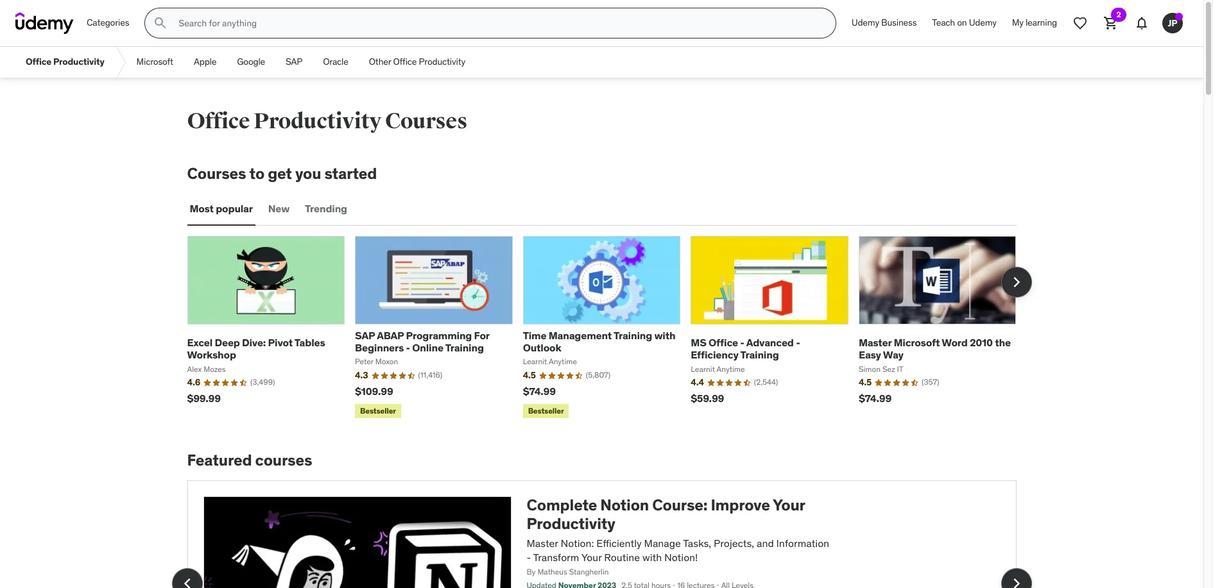 Task type: locate. For each thing, give the bounding box(es) containing it.
0 vertical spatial sap
[[286, 56, 303, 68]]

1 vertical spatial master
[[527, 537, 558, 550]]

productivity up notion:
[[527, 514, 616, 534]]

training inside time management training with outlook
[[614, 329, 652, 342]]

teach on udemy
[[933, 17, 997, 28]]

notion:
[[561, 537, 594, 550]]

by
[[527, 568, 536, 578]]

- left online
[[406, 342, 410, 355]]

productivity left arrow pointing to subcategory menu links 'image'
[[53, 56, 104, 68]]

shopping cart with 2 items image
[[1104, 15, 1119, 31]]

trending button
[[303, 194, 350, 225]]

1 horizontal spatial sap
[[355, 329, 375, 342]]

training right online
[[445, 342, 484, 355]]

featured courses
[[187, 451, 312, 471]]

submit search image
[[153, 15, 168, 31]]

google
[[237, 56, 265, 68]]

business
[[882, 17, 917, 28]]

master microsoft word 2010 the easy way link
[[859, 337, 1011, 362]]

0 horizontal spatial master
[[527, 537, 558, 550]]

new button
[[266, 194, 292, 225]]

office productivity courses
[[187, 108, 467, 135]]

udemy business
[[852, 17, 917, 28]]

productivity up you
[[254, 108, 382, 135]]

trending
[[305, 202, 347, 215]]

your up stangherlin
[[582, 552, 602, 564]]

my
[[1013, 17, 1024, 28]]

0 horizontal spatial sap
[[286, 56, 303, 68]]

0 vertical spatial carousel element
[[187, 236, 1032, 421]]

1 udemy from the left
[[852, 17, 880, 28]]

-
[[741, 337, 745, 349], [796, 337, 800, 349], [406, 342, 410, 355], [527, 552, 531, 564]]

office
[[26, 56, 51, 68], [393, 56, 417, 68], [187, 108, 250, 135], [709, 337, 738, 349]]

course:
[[653, 496, 708, 516]]

arrow pointing to subcategory menu links image
[[115, 47, 126, 78]]

0 horizontal spatial microsoft
[[136, 56, 173, 68]]

udemy right on in the top of the page
[[969, 17, 997, 28]]

1 horizontal spatial your
[[773, 496, 805, 516]]

notifications image
[[1135, 15, 1150, 31]]

your
[[773, 496, 805, 516], [582, 552, 602, 564]]

courses
[[255, 451, 312, 471]]

courses down other office productivity link
[[385, 108, 467, 135]]

0 vertical spatial microsoft
[[136, 56, 173, 68]]

oracle
[[323, 56, 349, 68]]

stangherlin
[[569, 568, 609, 578]]

advanced
[[747, 337, 794, 349]]

udemy left business
[[852, 17, 880, 28]]

training right management
[[614, 329, 652, 342]]

training
[[614, 329, 652, 342], [445, 342, 484, 355], [741, 349, 779, 362]]

microsoft
[[136, 56, 173, 68], [894, 337, 940, 349]]

sap left abap
[[355, 329, 375, 342]]

projects,
[[714, 537, 755, 550]]

microsoft right arrow pointing to subcategory menu links 'image'
[[136, 56, 173, 68]]

sap left oracle
[[286, 56, 303, 68]]

oracle link
[[313, 47, 359, 78]]

on
[[958, 17, 967, 28]]

1 horizontal spatial microsoft
[[894, 337, 940, 349]]

sap inside sap abap programming for beginners - online training
[[355, 329, 375, 342]]

office down udemy image on the top left of the page
[[26, 56, 51, 68]]

0 horizontal spatial training
[[445, 342, 484, 355]]

dive:
[[242, 337, 266, 349]]

sap inside sap link
[[286, 56, 303, 68]]

0 horizontal spatial courses
[[187, 164, 246, 184]]

- right advanced
[[796, 337, 800, 349]]

with inside complete notion course: improve your productivity master notion: efficiently manage tasks, projects, and information - transform your routine with notion! by matheus stangherlin
[[643, 552, 662, 564]]

you have alerts image
[[1176, 13, 1183, 21]]

office productivity link
[[15, 47, 115, 78]]

featured
[[187, 451, 252, 471]]

1 horizontal spatial training
[[614, 329, 652, 342]]

way
[[883, 349, 904, 362]]

master
[[859, 337, 892, 349], [527, 537, 558, 550]]

categories
[[87, 17, 129, 28]]

outlook
[[523, 342, 562, 355]]

sap for sap abap programming for beginners - online training
[[355, 329, 375, 342]]

the
[[995, 337, 1011, 349]]

0 vertical spatial master
[[859, 337, 892, 349]]

online
[[412, 342, 444, 355]]

sap for sap
[[286, 56, 303, 68]]

next image
[[1007, 574, 1027, 589]]

courses to get you started
[[187, 164, 377, 184]]

apple link
[[184, 47, 227, 78]]

2 horizontal spatial training
[[741, 349, 779, 362]]

productivity
[[53, 56, 104, 68], [419, 56, 466, 68], [254, 108, 382, 135], [527, 514, 616, 534]]

office right ms
[[709, 337, 738, 349]]

1 vertical spatial with
[[643, 552, 662, 564]]

courses up most popular
[[187, 164, 246, 184]]

sap
[[286, 56, 303, 68], [355, 329, 375, 342]]

your up information
[[773, 496, 805, 516]]

- up by
[[527, 552, 531, 564]]

1 horizontal spatial udemy
[[969, 17, 997, 28]]

productivity right other
[[419, 56, 466, 68]]

teach on udemy link
[[925, 8, 1005, 39]]

0 horizontal spatial your
[[582, 552, 602, 564]]

training right efficiency
[[741, 349, 779, 362]]

time management training with outlook
[[523, 329, 676, 355]]

1 vertical spatial carousel element
[[172, 481, 1032, 589]]

productivity inside complete notion course: improve your productivity master notion: efficiently manage tasks, projects, and information - transform your routine with notion! by matheus stangherlin
[[527, 514, 616, 534]]

with down manage
[[643, 552, 662, 564]]

office inside ms office - advanced - efficiency training
[[709, 337, 738, 349]]

1 horizontal spatial courses
[[385, 108, 467, 135]]

2 udemy from the left
[[969, 17, 997, 28]]

learning
[[1026, 17, 1058, 28]]

master inside complete notion course: improve your productivity master notion: efficiently manage tasks, projects, and information - transform your routine with notion! by matheus stangherlin
[[527, 537, 558, 550]]

carousel element containing complete notion course: improve your productivity
[[172, 481, 1032, 589]]

carousel element
[[187, 236, 1032, 421], [172, 481, 1032, 589]]

tables
[[295, 337, 325, 349]]

udemy
[[852, 17, 880, 28], [969, 17, 997, 28]]

most popular
[[190, 202, 253, 215]]

for
[[474, 329, 490, 342]]

with
[[655, 329, 676, 342], [643, 552, 662, 564]]

0 horizontal spatial udemy
[[852, 17, 880, 28]]

pivot
[[268, 337, 293, 349]]

word
[[942, 337, 968, 349]]

0 vertical spatial with
[[655, 329, 676, 342]]

1 vertical spatial sap
[[355, 329, 375, 342]]

1 horizontal spatial master
[[859, 337, 892, 349]]

microsoft left word
[[894, 337, 940, 349]]

workshop
[[187, 349, 236, 362]]

with left ms
[[655, 329, 676, 342]]

courses
[[385, 108, 467, 135], [187, 164, 246, 184]]

udemy image
[[15, 12, 74, 34]]

deep
[[215, 337, 240, 349]]

1 vertical spatial microsoft
[[894, 337, 940, 349]]



Task type: describe. For each thing, give the bounding box(es) containing it.
1 vertical spatial your
[[582, 552, 602, 564]]

new
[[268, 202, 290, 215]]

teach
[[933, 17, 956, 28]]

my learning link
[[1005, 8, 1065, 39]]

easy
[[859, 349, 882, 362]]

apple
[[194, 56, 217, 68]]

management
[[549, 329, 612, 342]]

office productivity
[[26, 56, 104, 68]]

0 vertical spatial your
[[773, 496, 805, 516]]

popular
[[216, 202, 253, 215]]

my learning
[[1013, 17, 1058, 28]]

training inside ms office - advanced - efficiency training
[[741, 349, 779, 362]]

manage
[[644, 537, 681, 550]]

google link
[[227, 47, 276, 78]]

get
[[268, 164, 292, 184]]

0 vertical spatial courses
[[385, 108, 467, 135]]

ms office - advanced - efficiency training
[[691, 337, 800, 362]]

excel deep dive: pivot tables workshop
[[187, 337, 325, 362]]

other office productivity
[[369, 56, 466, 68]]

time
[[523, 329, 547, 342]]

master microsoft word 2010 the easy way
[[859, 337, 1011, 362]]

with inside time management training with outlook
[[655, 329, 676, 342]]

efficiently
[[597, 537, 642, 550]]

microsoft inside microsoft link
[[136, 56, 173, 68]]

ms office - advanced - efficiency training link
[[691, 337, 800, 362]]

training inside sap abap programming for beginners - online training
[[445, 342, 484, 355]]

- inside sap abap programming for beginners - online training
[[406, 342, 410, 355]]

notion
[[601, 496, 649, 516]]

jp
[[1168, 17, 1178, 29]]

previous image
[[177, 574, 197, 589]]

improve
[[711, 496, 770, 516]]

started
[[325, 164, 377, 184]]

abap
[[377, 329, 404, 342]]

other office productivity link
[[359, 47, 476, 78]]

- left advanced
[[741, 337, 745, 349]]

categories button
[[79, 8, 137, 39]]

most
[[190, 202, 214, 215]]

udemy business link
[[844, 8, 925, 39]]

office down apple link
[[187, 108, 250, 135]]

ms
[[691, 337, 707, 349]]

routine
[[604, 552, 640, 564]]

matheus
[[538, 568, 568, 578]]

to
[[250, 164, 265, 184]]

carousel element containing sap abap programming for beginners - online training
[[187, 236, 1032, 421]]

complete notion course: improve your productivity master notion: efficiently manage tasks, projects, and information - transform your routine with notion! by matheus stangherlin
[[527, 496, 830, 578]]

microsoft inside master microsoft word 2010 the easy way
[[894, 337, 940, 349]]

sap abap programming for beginners - online training link
[[355, 329, 490, 355]]

notion!
[[665, 552, 698, 564]]

and
[[757, 537, 774, 550]]

beginners
[[355, 342, 404, 355]]

1 vertical spatial courses
[[187, 164, 246, 184]]

sap abap programming for beginners - online training
[[355, 329, 490, 355]]

you
[[295, 164, 321, 184]]

tasks,
[[683, 537, 712, 550]]

wishlist image
[[1073, 15, 1088, 31]]

- inside complete notion course: improve your productivity master notion: efficiently manage tasks, projects, and information - transform your routine with notion! by matheus stangherlin
[[527, 552, 531, 564]]

2010
[[970, 337, 993, 349]]

most popular button
[[187, 194, 255, 225]]

other
[[369, 56, 391, 68]]

2
[[1117, 10, 1122, 19]]

Search for anything text field
[[176, 12, 821, 34]]

office right other
[[393, 56, 417, 68]]

excel deep dive: pivot tables workshop link
[[187, 337, 325, 362]]

2 link
[[1096, 8, 1127, 39]]

excel
[[187, 337, 213, 349]]

master inside master microsoft word 2010 the easy way
[[859, 337, 892, 349]]

information
[[777, 537, 830, 550]]

microsoft link
[[126, 47, 184, 78]]

next image
[[1007, 272, 1027, 293]]

time management training with outlook link
[[523, 329, 676, 355]]

efficiency
[[691, 349, 739, 362]]

sap link
[[276, 47, 313, 78]]

transform
[[533, 552, 579, 564]]

complete
[[527, 496, 597, 516]]

jp link
[[1158, 8, 1189, 39]]

programming
[[406, 329, 472, 342]]



Task type: vqa. For each thing, say whether or not it's contained in the screenshot.
a to the right
no



